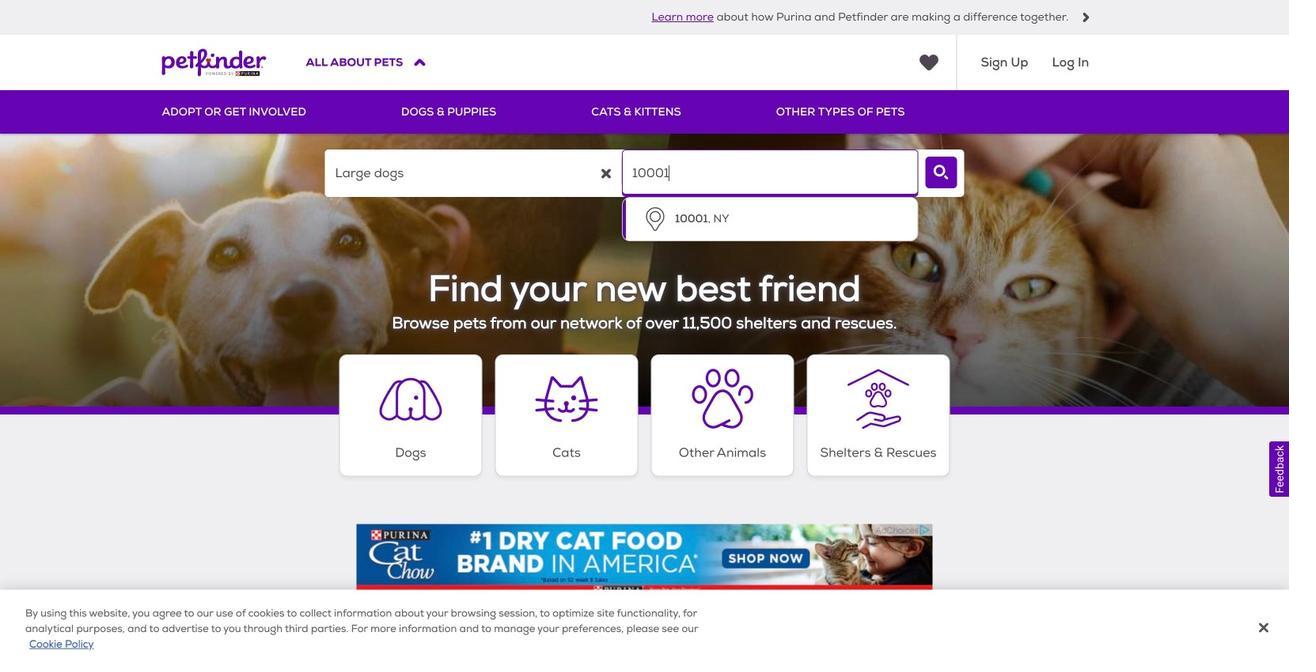 Task type: vqa. For each thing, say whether or not it's contained in the screenshot.
Ziggy, adoptable Parrot, Adult Unknown Macaw, 45 miles away. image
no



Task type: describe. For each thing, give the bounding box(es) containing it.
9c2b2 image
[[1082, 13, 1091, 22]]

primary element
[[162, 90, 1127, 134]]

petfinder logo image
[[162, 35, 266, 90]]

Search Terrier, Kitten, etc. text field
[[325, 150, 621, 197]]

advertisement element
[[357, 524, 933, 596]]



Task type: locate. For each thing, give the bounding box(es) containing it.
privacy alert dialog
[[0, 590, 1289, 670]]

Enter City, State, or ZIP text field
[[622, 150, 919, 197]]



